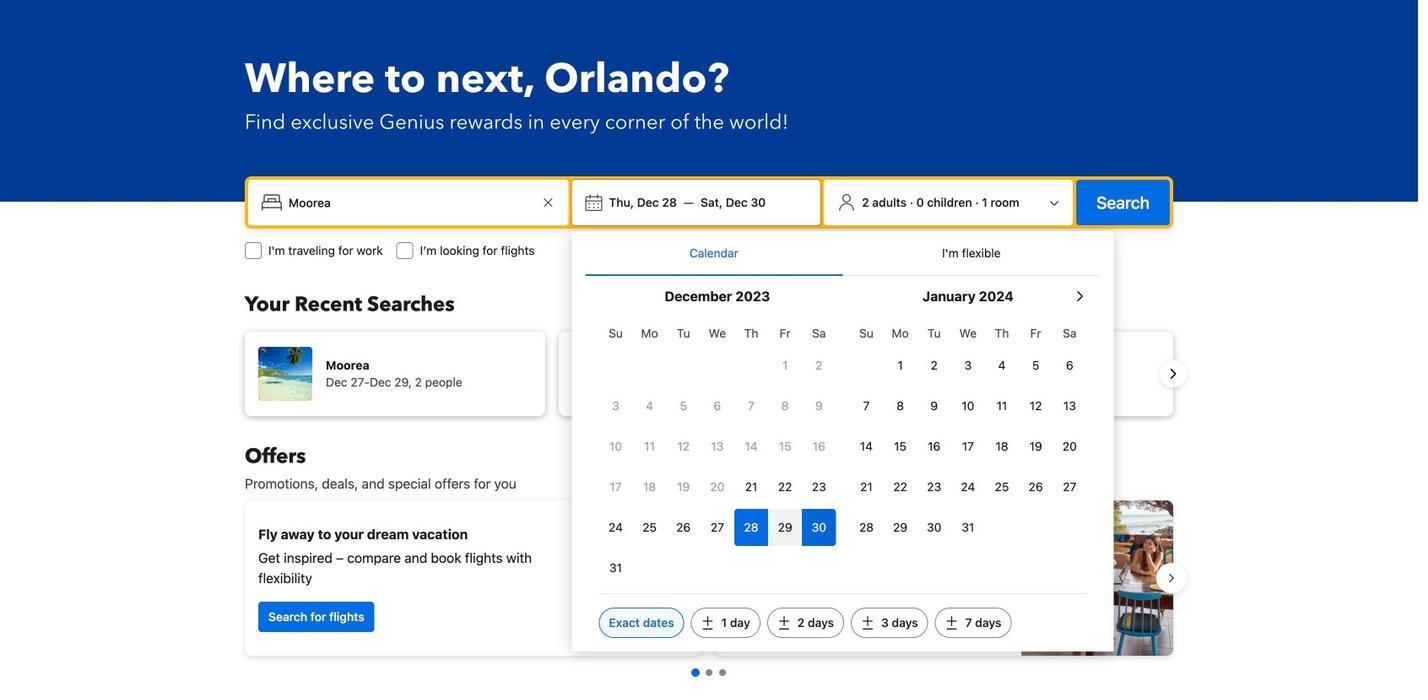 Task type: locate. For each thing, give the bounding box(es) containing it.
24 January 2024 checkbox
[[952, 469, 985, 506]]

22 January 2024 checkbox
[[884, 469, 918, 506]]

3 cell from the left
[[802, 506, 836, 546]]

5 December 2023 checkbox
[[667, 388, 701, 425]]

27 January 2024 checkbox
[[1053, 469, 1087, 506]]

7 January 2024 checkbox
[[850, 388, 884, 425]]

31 December 2023 checkbox
[[599, 550, 633, 587]]

20 January 2024 checkbox
[[1053, 428, 1087, 465]]

1 grid from the left
[[599, 317, 836, 587]]

25 January 2024 checkbox
[[985, 469, 1019, 506]]

17 December 2023 checkbox
[[599, 469, 633, 506]]

16 December 2023 checkbox
[[802, 428, 836, 465]]

20 December 2023 checkbox
[[701, 469, 735, 506]]

2 January 2024 checkbox
[[918, 347, 952, 384]]

0 vertical spatial region
[[231, 325, 1187, 423]]

19 January 2024 checkbox
[[1019, 428, 1053, 465]]

7 December 2023 checkbox
[[735, 388, 769, 425]]

24 December 2023 checkbox
[[599, 509, 633, 546]]

cell
[[735, 506, 769, 546], [769, 506, 802, 546], [802, 506, 836, 546]]

1 region from the top
[[231, 325, 1187, 423]]

13 January 2024 checkbox
[[1053, 388, 1087, 425]]

grid
[[599, 317, 836, 587], [850, 317, 1087, 546]]

22 December 2023 checkbox
[[769, 469, 802, 506]]

3 December 2023 checkbox
[[599, 388, 633, 425]]

11 December 2023 checkbox
[[633, 428, 667, 465]]

12 December 2023 checkbox
[[667, 428, 701, 465]]

29 December 2023 checkbox
[[769, 509, 802, 546]]

Where are you going? field
[[282, 187, 538, 218]]

16 January 2024 checkbox
[[918, 428, 952, 465]]

10 December 2023 checkbox
[[599, 428, 633, 465]]

14 January 2024 checkbox
[[850, 428, 884, 465]]

30 December 2023 checkbox
[[802, 509, 836, 546]]

region
[[231, 325, 1187, 423], [231, 494, 1187, 663]]

18 January 2024 checkbox
[[985, 428, 1019, 465]]

1 horizontal spatial grid
[[850, 317, 1087, 546]]

15 December 2023 checkbox
[[769, 428, 802, 465]]

tab list
[[586, 231, 1101, 277]]

4 December 2023 checkbox
[[633, 388, 667, 425]]

2 December 2023 checkbox
[[802, 347, 836, 384]]

progress bar
[[692, 669, 726, 677]]

1 vertical spatial region
[[231, 494, 1187, 663]]

31 January 2024 checkbox
[[952, 509, 985, 546]]

26 January 2024 checkbox
[[1019, 469, 1053, 506]]

8 January 2024 checkbox
[[884, 388, 918, 425]]

11 January 2024 checkbox
[[985, 388, 1019, 425]]

10 January 2024 checkbox
[[952, 388, 985, 425]]

27 December 2023 checkbox
[[701, 509, 735, 546]]

23 December 2023 checkbox
[[802, 469, 836, 506]]

0 horizontal spatial grid
[[599, 317, 836, 587]]

18 December 2023 checkbox
[[633, 469, 667, 506]]

2 region from the top
[[231, 494, 1187, 663]]

next image
[[1164, 364, 1184, 384]]

9 January 2024 checkbox
[[918, 388, 952, 425]]



Task type: describe. For each thing, give the bounding box(es) containing it.
15 January 2024 checkbox
[[884, 428, 918, 465]]

28 December 2023 checkbox
[[735, 509, 769, 546]]

9 December 2023 checkbox
[[802, 388, 836, 425]]

1 January 2024 checkbox
[[884, 347, 918, 384]]

2 cell from the left
[[769, 506, 802, 546]]

3 January 2024 checkbox
[[952, 347, 985, 384]]

21 December 2023 checkbox
[[735, 469, 769, 506]]

28 January 2024 checkbox
[[850, 509, 884, 546]]

21 January 2024 checkbox
[[850, 469, 884, 506]]

fly away to your dream vacation image
[[571, 519, 689, 638]]

17 January 2024 checkbox
[[952, 428, 985, 465]]

25 December 2023 checkbox
[[633, 509, 667, 546]]

23 January 2024 checkbox
[[918, 469, 952, 506]]

5 January 2024 checkbox
[[1019, 347, 1053, 384]]

4 January 2024 checkbox
[[985, 347, 1019, 384]]

29 January 2024 checkbox
[[884, 509, 918, 546]]

6 December 2023 checkbox
[[701, 388, 735, 425]]

8 December 2023 checkbox
[[769, 388, 802, 425]]

13 December 2023 checkbox
[[701, 428, 735, 465]]

26 December 2023 checkbox
[[667, 509, 701, 546]]

19 December 2023 checkbox
[[667, 469, 701, 506]]

take your longest vacation yet image
[[1022, 501, 1174, 656]]

12 January 2024 checkbox
[[1019, 388, 1053, 425]]

14 December 2023 checkbox
[[735, 428, 769, 465]]

6 January 2024 checkbox
[[1053, 347, 1087, 384]]

1 cell from the left
[[735, 506, 769, 546]]

1 December 2023 checkbox
[[769, 347, 802, 384]]

30 January 2024 checkbox
[[918, 509, 952, 546]]

2 grid from the left
[[850, 317, 1087, 546]]



Task type: vqa. For each thing, say whether or not it's contained in the screenshot.
"12 December 2023" checkbox
yes



